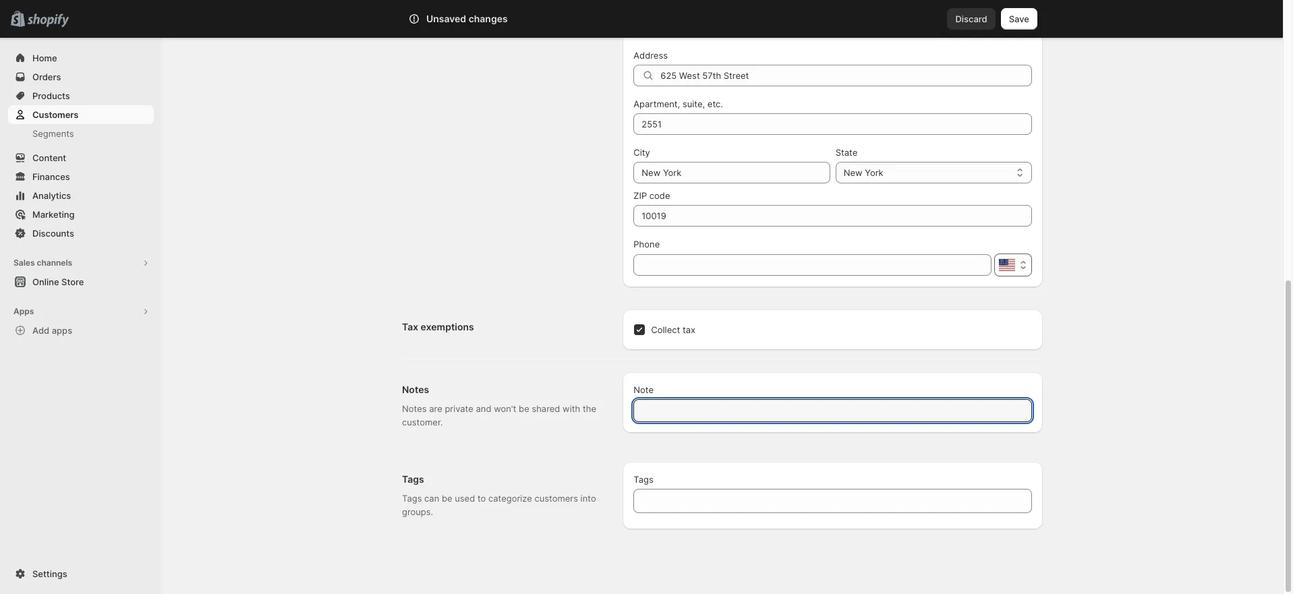 Task type: locate. For each thing, give the bounding box(es) containing it.
unsaved changes
[[427, 13, 508, 24]]

groups.
[[402, 507, 433, 518]]

settings link
[[8, 565, 154, 584]]

discounts
[[32, 228, 74, 239]]

can
[[425, 493, 440, 504]]

be inside tags can be used to categorize customers into groups.
[[442, 493, 453, 504]]

discard button
[[948, 8, 996, 30]]

changes
[[469, 13, 508, 24]]

search button
[[451, 8, 843, 30]]

phone
[[634, 239, 660, 250]]

2 notes from the top
[[402, 404, 427, 414]]

Tags field
[[642, 489, 1025, 514]]

be right can
[[442, 493, 453, 504]]

customer.
[[402, 417, 443, 428]]

won't
[[494, 404, 517, 414]]

products link
[[8, 86, 154, 105]]

united states (+1) image
[[1000, 259, 1016, 271]]

online store
[[32, 277, 84, 288]]

orders
[[32, 72, 61, 82]]

settings
[[32, 569, 67, 580]]

1 notes from the top
[[402, 384, 429, 396]]

1 vertical spatial be
[[442, 493, 453, 504]]

discounts link
[[8, 224, 154, 243]]

city
[[634, 147, 651, 158]]

online
[[32, 277, 59, 288]]

add apps button
[[8, 321, 154, 340]]

1 horizontal spatial be
[[519, 404, 530, 414]]

notes
[[402, 384, 429, 396], [402, 404, 427, 414]]

new york
[[844, 167, 884, 178]]

collect tax
[[652, 325, 696, 335]]

add
[[32, 325, 49, 336]]

suite,
[[683, 99, 705, 109]]

0 vertical spatial notes
[[402, 384, 429, 396]]

apps
[[13, 306, 34, 317]]

code
[[650, 190, 671, 201]]

be right won't
[[519, 404, 530, 414]]

analytics
[[32, 190, 71, 201]]

online store link
[[8, 273, 154, 292]]

categorize
[[489, 493, 532, 504]]

apps
[[52, 325, 72, 336]]

sales channels
[[13, 258, 72, 268]]

0 vertical spatial be
[[519, 404, 530, 414]]

1 vertical spatial notes
[[402, 404, 427, 414]]

and
[[476, 404, 492, 414]]

with
[[563, 404, 581, 414]]

into
[[581, 493, 596, 504]]

customers
[[535, 493, 578, 504]]

zip code
[[634, 190, 671, 201]]

save
[[1010, 13, 1030, 24]]

analytics link
[[8, 186, 154, 205]]

be
[[519, 404, 530, 414], [442, 493, 453, 504]]

marketing
[[32, 209, 75, 220]]

apartment,
[[634, 99, 681, 109]]

notes inside the notes are private and won't be shared with the customer.
[[402, 404, 427, 414]]

tags
[[402, 474, 424, 485], [634, 474, 654, 485], [402, 493, 422, 504]]

ZIP code text field
[[634, 205, 1033, 227]]

City text field
[[634, 162, 831, 184]]

tax exemptions
[[402, 321, 474, 333]]

state
[[836, 147, 858, 158]]

exemptions
[[421, 321, 474, 333]]

york
[[865, 167, 884, 178]]

0 horizontal spatial be
[[442, 493, 453, 504]]

finances
[[32, 171, 70, 182]]

are
[[429, 404, 443, 414]]

search
[[473, 13, 502, 24]]

customers link
[[8, 105, 154, 124]]

note
[[634, 385, 654, 396]]



Task type: describe. For each thing, give the bounding box(es) containing it.
store
[[61, 277, 84, 288]]

notes for notes are private and won't be shared with the customer.
[[402, 404, 427, 414]]

sales channels button
[[8, 254, 154, 273]]

etc.
[[708, 99, 723, 109]]

Note text field
[[634, 400, 1033, 423]]

home
[[32, 53, 57, 63]]

tags can be used to categorize customers into groups.
[[402, 493, 596, 518]]

finances link
[[8, 167, 154, 186]]

new
[[844, 167, 863, 178]]

shopify image
[[27, 14, 69, 27]]

orders link
[[8, 67, 154, 86]]

private
[[445, 404, 474, 414]]

save button
[[1001, 8, 1038, 30]]

tax
[[402, 321, 419, 333]]

notes for notes
[[402, 384, 429, 396]]

apartment, suite, etc.
[[634, 99, 723, 109]]

content link
[[8, 148, 154, 167]]

notes are private and won't be shared with the customer.
[[402, 404, 597, 428]]

the
[[583, 404, 597, 414]]

shared
[[532, 404, 561, 414]]

Apartment, suite, etc. text field
[[634, 113, 1033, 135]]

be inside the notes are private and won't be shared with the customer.
[[519, 404, 530, 414]]

channels
[[37, 258, 72, 268]]

products
[[32, 90, 70, 101]]

online store button
[[0, 273, 162, 292]]

discard
[[956, 13, 988, 24]]

Phone text field
[[634, 254, 992, 276]]

segments link
[[8, 124, 154, 143]]

unsaved
[[427, 13, 467, 24]]

sales
[[13, 258, 35, 268]]

collect
[[652, 325, 681, 335]]

tax
[[683, 325, 696, 335]]

add apps
[[32, 325, 72, 336]]

tags inside tags can be used to categorize customers into groups.
[[402, 493, 422, 504]]

marketing link
[[8, 205, 154, 224]]

segments
[[32, 128, 74, 139]]

to
[[478, 493, 486, 504]]

used
[[455, 493, 475, 504]]

Address text field
[[661, 65, 1033, 86]]

address
[[634, 50, 668, 61]]

zip
[[634, 190, 647, 201]]

apps button
[[8, 302, 154, 321]]

home link
[[8, 49, 154, 67]]

customers
[[32, 109, 79, 120]]

content
[[32, 153, 66, 163]]



Task type: vqa. For each thing, say whether or not it's contained in the screenshot.
text box
no



